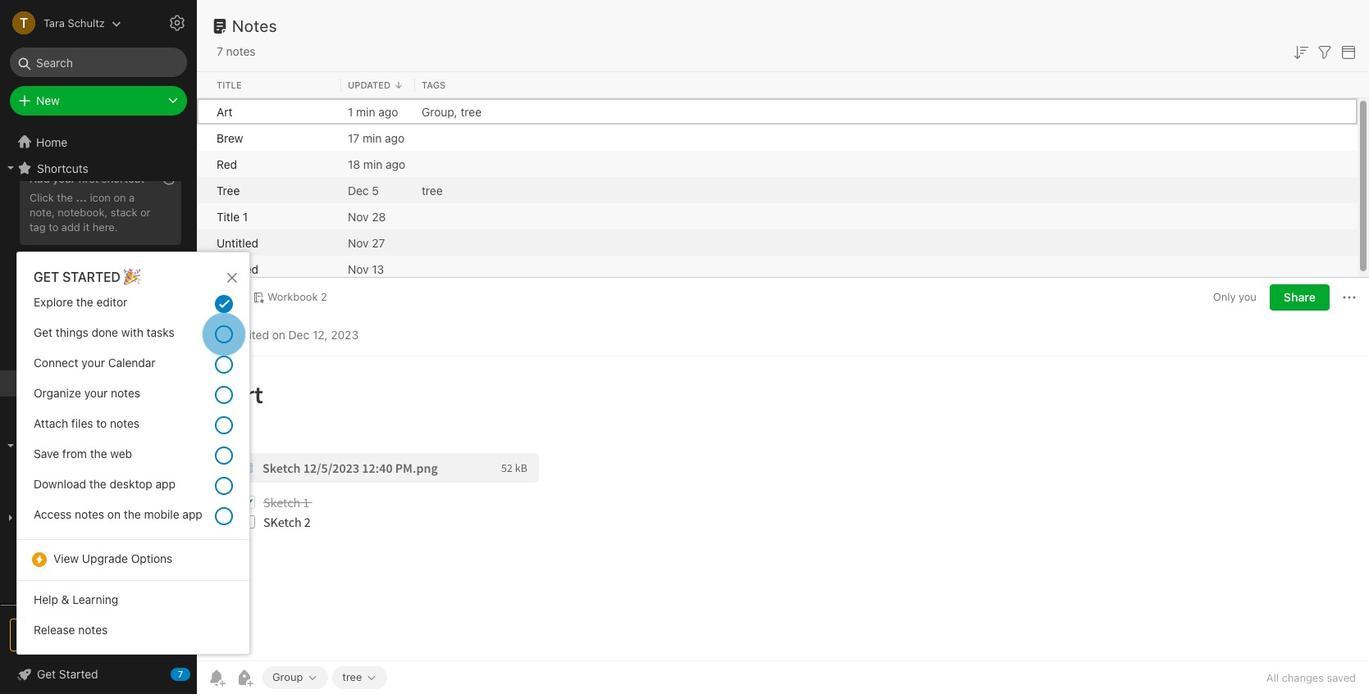 Task type: locate. For each thing, give the bounding box(es) containing it.
0 vertical spatial title
[[217, 79, 242, 90]]

0 vertical spatial )
[[82, 377, 86, 390]]

Search text field
[[21, 48, 176, 77]]

1 vertical spatial notes
[[57, 258, 86, 271]]

learning
[[72, 593, 118, 607]]

...
[[76, 191, 87, 204]]

notes down connect
[[36, 377, 67, 391]]

on right edited
[[272, 328, 285, 342]]

) inside trash ( 0 )
[[81, 574, 85, 587]]

with left 'me'
[[77, 538, 99, 552]]

1 up the 17
[[348, 105, 353, 119]]

2 vertical spatial nov
[[348, 262, 369, 276]]

get left the started at the bottom left
[[37, 668, 56, 682]]

tree containing home
[[0, 129, 197, 605]]

1 horizontal spatial tags
[[422, 79, 446, 90]]

ago up the 18 min ago
[[385, 131, 405, 145]]

connect your calendar
[[34, 356, 156, 370]]

your down connect your calendar
[[84, 386, 108, 400]]

0 vertical spatial untitled
[[217, 236, 259, 250]]

0 horizontal spatial 7
[[76, 377, 82, 390]]

notes inside notes ( 7 )
[[36, 377, 67, 391]]

2 horizontal spatial 7
[[217, 44, 223, 58]]

3 dropdown list menu from the top
[[17, 588, 249, 649]]

icon on a note, notebook, stack or tag to add it here.
[[30, 191, 151, 234]]

0 vertical spatial ago
[[378, 105, 398, 119]]

0 vertical spatial dec
[[348, 183, 369, 197]]

group
[[272, 671, 303, 684]]

dropdown list menu
[[17, 290, 249, 547], [17, 547, 249, 588], [17, 588, 249, 649]]

new
[[36, 94, 60, 107], [54, 482, 77, 496]]

notes for release
[[78, 624, 108, 638]]

min right the 17
[[363, 131, 382, 145]]

the inside group
[[57, 191, 73, 204]]

app up mobile
[[156, 478, 176, 492]]

new button
[[10, 86, 187, 116]]

new up 'home'
[[36, 94, 60, 107]]

2 vertical spatial notes
[[36, 377, 67, 391]]

0 vertical spatial (
[[72, 377, 76, 390]]

ago up the 17 min ago
[[378, 105, 398, 119]]

2 nov from the top
[[348, 236, 369, 250]]

here.
[[93, 221, 118, 234]]

12,
[[313, 328, 328, 342]]

1 vertical spatial tags
[[37, 512, 62, 526]]

notes for notes ( 7 )
[[36, 377, 67, 391]]

) up 'help & learning'
[[81, 574, 85, 587]]

click to collapse image
[[191, 665, 203, 684]]

title up art
[[217, 79, 242, 90]]

to
[[49, 221, 59, 234], [96, 417, 107, 431]]

0 horizontal spatial tree
[[342, 671, 362, 684]]

)
[[82, 377, 86, 390], [81, 574, 85, 587]]

shortcut
[[101, 172, 145, 185]]

1 vertical spatial (
[[70, 574, 74, 587]]

tags up group,
[[422, 79, 446, 90]]

tasks button
[[0, 397, 190, 423]]

0 vertical spatial nov
[[348, 210, 369, 224]]

title down the tree in the left of the page
[[217, 210, 240, 224]]

with
[[121, 326, 143, 340], [77, 538, 99, 552]]

(
[[72, 377, 76, 390], [70, 574, 74, 587]]

1 vertical spatial untitled
[[217, 262, 259, 276]]

7 inside help and learning task checklist field
[[178, 670, 183, 680]]

a
[[129, 191, 135, 204]]

your inside group
[[53, 172, 75, 185]]

0 vertical spatial get
[[34, 326, 53, 340]]

new inside popup button
[[36, 94, 60, 107]]

1 vertical spatial title
[[217, 210, 240, 224]]

7 inside notes ( 7 )
[[76, 377, 82, 390]]

1 nov from the top
[[348, 210, 369, 224]]

dropdown list menu containing view upgrade options
[[17, 547, 249, 588]]

tags inside button
[[37, 512, 62, 526]]

) for trash
[[81, 574, 85, 587]]

group, tree
[[422, 105, 482, 119]]

Add filters field
[[1315, 41, 1335, 62]]

) down connect your calendar
[[82, 377, 86, 390]]

( inside trash ( 0 )
[[70, 574, 74, 587]]

min down updated
[[356, 105, 375, 119]]

1 vertical spatial new
[[54, 482, 77, 496]]

cell
[[197, 98, 210, 125], [415, 125, 1358, 151], [415, 151, 1358, 177], [415, 203, 1358, 230], [197, 230, 210, 256], [0, 460, 190, 479]]

tree right group tag actions field
[[342, 671, 362, 684]]

or
[[140, 206, 151, 219]]

me
[[102, 538, 118, 552]]

1 horizontal spatial with
[[121, 326, 143, 340]]

1 horizontal spatial to
[[96, 417, 107, 431]]

1 vertical spatial min
[[363, 131, 382, 145]]

None search field
[[21, 48, 176, 77]]

tag
[[30, 221, 46, 234]]

2 vertical spatial on
[[107, 508, 121, 522]]

1 horizontal spatial dec
[[348, 183, 369, 197]]

0 horizontal spatial 1
[[243, 210, 248, 224]]

title
[[217, 79, 242, 90], [217, 210, 240, 224]]

2 untitled from the top
[[217, 262, 259, 276]]

with down explore the editor link
[[121, 326, 143, 340]]

add
[[30, 172, 50, 185]]

expand tags image
[[4, 512, 17, 525]]

0 horizontal spatial app
[[156, 478, 176, 492]]

to right tag
[[49, 221, 59, 234]]

on
[[114, 191, 126, 204], [272, 328, 285, 342], [107, 508, 121, 522]]

get things done with tasks link
[[17, 314, 249, 356]]

notes up art
[[226, 44, 256, 58]]

title for title
[[217, 79, 242, 90]]

edited
[[236, 328, 269, 342]]

min
[[356, 105, 375, 119], [363, 131, 382, 145], [363, 157, 383, 171]]

untitled down title 1
[[217, 236, 259, 250]]

ago
[[378, 105, 398, 119], [385, 131, 405, 145], [386, 157, 405, 171]]

tree Tag actions field
[[362, 673, 378, 684]]

shortcuts button
[[0, 155, 190, 181]]

7
[[217, 44, 223, 58], [76, 377, 82, 390], [178, 670, 183, 680]]

1 horizontal spatial tree
[[422, 183, 443, 197]]

home link
[[0, 129, 197, 155]]

upgrade down learning
[[85, 629, 134, 643]]

to right files
[[96, 417, 107, 431]]

Help and Learning task checklist field
[[0, 662, 197, 688]]

0 vertical spatial to
[[49, 221, 59, 234]]

on for last edited on dec 12, 2023
[[272, 328, 285, 342]]

1 vertical spatial your
[[82, 356, 105, 370]]

2 vertical spatial 7
[[178, 670, 183, 680]]

View options field
[[1335, 41, 1359, 62]]

download the desktop app link
[[17, 473, 249, 503]]

get for get things done with tasks
[[34, 326, 53, 340]]

1 title from the top
[[217, 79, 242, 90]]

changes
[[1282, 672, 1324, 685]]

1 row group from the top
[[197, 72, 1369, 98]]

notes inside group
[[57, 258, 86, 271]]

tree right 5
[[422, 183, 443, 197]]

( inside notes ( 7 )
[[72, 377, 76, 390]]

upgrade down 'me'
[[82, 552, 128, 566]]

1 vertical spatial get
[[37, 668, 56, 682]]

icon
[[90, 191, 111, 204]]

ago for 1 min ago
[[378, 105, 398, 119]]

dec left 5
[[348, 183, 369, 197]]

2 dropdown list menu from the top
[[17, 547, 249, 588]]

1 min ago
[[348, 105, 398, 119]]

organize your notes
[[34, 386, 140, 400]]

notes for 7
[[226, 44, 256, 58]]

ago down the 17 min ago
[[386, 157, 405, 171]]

0 vertical spatial 1
[[348, 105, 353, 119]]

tags up "shared"
[[37, 512, 62, 526]]

0 vertical spatial min
[[356, 105, 375, 119]]

get inside help and learning task checklist field
[[37, 668, 56, 682]]

7 for 7
[[178, 670, 183, 680]]

save
[[34, 447, 59, 461]]

0 vertical spatial 7
[[217, 44, 223, 58]]

new notebook button
[[0, 479, 190, 499]]

ago for 18 min ago
[[386, 157, 405, 171]]

tree
[[0, 129, 197, 605]]

new inside button
[[54, 482, 77, 496]]

nov left 27
[[348, 236, 369, 250]]

notes right recent
[[57, 258, 86, 271]]

from
[[62, 447, 87, 461]]

notes down learning
[[78, 624, 108, 638]]

get
[[34, 270, 59, 285]]

1 vertical spatial nov
[[348, 236, 369, 250]]

tara
[[43, 16, 65, 29]]

1 horizontal spatial 1
[[348, 105, 353, 119]]

on left a
[[114, 191, 126, 204]]

7 left click to collapse image
[[178, 670, 183, 680]]

7 for 7 notes
[[217, 44, 223, 58]]

7 down connect your calendar
[[76, 377, 82, 390]]

18 min ago
[[348, 157, 405, 171]]

0 horizontal spatial with
[[77, 538, 99, 552]]

tree
[[461, 105, 482, 119], [422, 183, 443, 197], [342, 671, 362, 684]]

7 notes
[[217, 44, 256, 58]]

1 vertical spatial ago
[[385, 131, 405, 145]]

2 horizontal spatial tree
[[461, 105, 482, 119]]

notebook
[[80, 482, 129, 496]]

nov left 13
[[348, 262, 369, 276]]

1 vertical spatial upgrade
[[85, 629, 134, 643]]

3 nov from the top
[[348, 262, 369, 276]]

settings image
[[167, 13, 187, 33]]

expand notebooks image
[[4, 440, 17, 453]]

get started
[[37, 668, 98, 682]]

group button
[[263, 667, 328, 690]]

nov 13
[[348, 262, 384, 276]]

access notes on the mobile app link
[[17, 503, 249, 533]]

on inside note window element
[[272, 328, 285, 342]]

the
[[57, 191, 73, 204], [76, 295, 93, 309], [90, 447, 107, 461], [89, 478, 106, 492], [124, 508, 141, 522]]

tasks
[[36, 403, 66, 417]]

workbook
[[267, 291, 318, 304]]

new up access at bottom left
[[54, 482, 77, 496]]

nov
[[348, 210, 369, 224], [348, 236, 369, 250], [348, 262, 369, 276]]

1 down brew
[[243, 210, 248, 224]]

0 vertical spatial notes
[[232, 16, 277, 35]]

nov for nov 28
[[348, 210, 369, 224]]

get left things
[[34, 326, 53, 340]]

editor
[[96, 295, 127, 309]]

1 horizontal spatial app
[[182, 508, 202, 522]]

1 vertical spatial dec
[[289, 328, 310, 342]]

1 vertical spatial on
[[272, 328, 285, 342]]

nov for nov 13
[[348, 262, 369, 276]]

row group
[[197, 72, 1369, 98], [197, 98, 1358, 282]]

more actions image
[[1340, 288, 1360, 308]]

( up 'help & learning'
[[70, 574, 74, 587]]

2 vertical spatial tree
[[342, 671, 362, 684]]

dec 5
[[348, 183, 379, 197]]

trash
[[36, 574, 65, 588]]

2 row group from the top
[[197, 98, 1358, 282]]

1 dropdown list menu from the top
[[17, 290, 249, 547]]

explore
[[34, 295, 73, 309]]

your up organize your notes
[[82, 356, 105, 370]]

get for get started
[[37, 668, 56, 682]]

0 horizontal spatial dec
[[289, 328, 310, 342]]

untitled up expand note icon
[[217, 262, 259, 276]]

0 vertical spatial with
[[121, 326, 143, 340]]

dec left 12,
[[289, 328, 310, 342]]

notebook,
[[58, 206, 108, 219]]

your up click the ...
[[53, 172, 75, 185]]

tags button
[[0, 505, 190, 532]]

( down connect
[[72, 377, 76, 390]]

0 vertical spatial tree
[[461, 105, 482, 119]]

ago for 17 min ago
[[385, 131, 405, 145]]

calendar
[[108, 356, 156, 370]]

shared with me link
[[0, 532, 190, 558]]

1 vertical spatial with
[[77, 538, 99, 552]]

min for 18
[[363, 157, 383, 171]]

7 up art
[[217, 44, 223, 58]]

release
[[34, 624, 75, 638]]

dropdown list menu containing explore the editor
[[17, 290, 249, 547]]

access notes on the mobile app
[[34, 508, 202, 522]]

get started 🎉
[[34, 270, 140, 285]]

0 horizontal spatial to
[[49, 221, 59, 234]]

row group containing art
[[197, 98, 1358, 282]]

notes up 7 notes
[[232, 16, 277, 35]]

1 vertical spatial )
[[81, 574, 85, 587]]

nov 28
[[348, 210, 386, 224]]

0 vertical spatial on
[[114, 191, 126, 204]]

0 vertical spatial new
[[36, 94, 60, 107]]

the for ...
[[57, 191, 73, 204]]

notes down new notebook
[[75, 508, 104, 522]]

note,
[[30, 206, 55, 219]]

) inside notes ( 7 )
[[82, 377, 86, 390]]

0 vertical spatial upgrade
[[82, 552, 128, 566]]

group
[[0, 158, 190, 377]]

( for trash
[[70, 574, 74, 587]]

app right mobile
[[182, 508, 202, 522]]

0 vertical spatial your
[[53, 172, 75, 185]]

on down notebook
[[107, 508, 121, 522]]

nov left 28
[[348, 210, 369, 224]]

art
[[217, 105, 233, 119]]

min right '18'
[[363, 157, 383, 171]]

dec inside row group
[[348, 183, 369, 197]]

1 horizontal spatial 7
[[178, 670, 183, 680]]

help
[[34, 593, 58, 607]]

on inside dropdown list menu
[[107, 508, 121, 522]]

expand note image
[[208, 288, 228, 308]]

2 vertical spatial ago
[[386, 157, 405, 171]]

organize
[[34, 386, 81, 400]]

2 vertical spatial min
[[363, 157, 383, 171]]

0 horizontal spatial tags
[[37, 512, 62, 526]]

tree right group,
[[461, 105, 482, 119]]

1 vertical spatial 7
[[76, 377, 82, 390]]

dropdown list menu containing help & learning
[[17, 588, 249, 649]]

2 vertical spatial your
[[84, 386, 108, 400]]

2 title from the top
[[217, 210, 240, 224]]

notes down connect your calendar link on the left bottom
[[111, 386, 140, 400]]

0 vertical spatial app
[[156, 478, 176, 492]]



Task type: describe. For each thing, give the bounding box(es) containing it.
desktop
[[110, 478, 152, 492]]

only you
[[1213, 291, 1257, 304]]

things
[[56, 326, 88, 340]]

group,
[[422, 105, 458, 119]]

Group Tag actions field
[[303, 673, 319, 684]]

0
[[74, 574, 81, 587]]

all
[[1267, 672, 1279, 685]]

17 min ago
[[348, 131, 405, 145]]

1 vertical spatial tree
[[422, 183, 443, 197]]

) for notes
[[82, 377, 86, 390]]

mobile
[[144, 508, 179, 522]]

last
[[210, 328, 233, 342]]

on inside icon on a note, notebook, stack or tag to add it here.
[[114, 191, 126, 204]]

attach files to notes link
[[17, 412, 249, 442]]

upgrade inside upgrade popup button
[[85, 629, 134, 643]]

28
[[372, 210, 386, 224]]

1 untitled from the top
[[217, 236, 259, 250]]

access
[[34, 508, 72, 522]]

attach files to notes
[[34, 417, 140, 431]]

🎉
[[124, 270, 140, 285]]

to inside icon on a note, notebook, stack or tag to add it here.
[[49, 221, 59, 234]]

your for connect
[[82, 356, 105, 370]]

connect your calendar link
[[17, 351, 249, 382]]

explore the editor
[[34, 295, 127, 309]]

notebooks
[[37, 439, 94, 453]]

view
[[53, 552, 79, 566]]

1 vertical spatial 1
[[243, 210, 248, 224]]

new for new notebook
[[54, 482, 77, 496]]

notes for notes
[[232, 16, 277, 35]]

1 vertical spatial app
[[182, 508, 202, 522]]

17
[[348, 131, 360, 145]]

download
[[34, 478, 86, 492]]

13
[[372, 262, 384, 276]]

27
[[372, 236, 385, 250]]

5
[[372, 183, 379, 197]]

2
[[321, 291, 327, 304]]

it
[[83, 221, 90, 234]]

view upgrade options link
[[17, 547, 249, 574]]

min for 1
[[356, 105, 375, 119]]

done
[[92, 326, 118, 340]]

upgrade button
[[10, 620, 187, 652]]

tasks
[[147, 326, 174, 340]]

1 vertical spatial to
[[96, 417, 107, 431]]

add filters image
[[1315, 42, 1335, 62]]

only
[[1213, 291, 1236, 304]]

new for new
[[36, 94, 60, 107]]

shortcuts
[[37, 161, 88, 175]]

workbook 2
[[267, 291, 327, 304]]

Note Editor text field
[[197, 357, 1369, 661]]

options
[[131, 552, 173, 566]]

nov 27
[[348, 236, 385, 250]]

More actions field
[[1340, 285, 1360, 311]]

your for add
[[53, 172, 75, 185]]

red
[[217, 157, 237, 171]]

share button
[[1270, 285, 1330, 311]]

click
[[30, 191, 54, 204]]

0 vertical spatial tags
[[422, 79, 446, 90]]

add your first shortcut
[[30, 172, 145, 185]]

started
[[59, 668, 98, 682]]

release notes
[[34, 624, 108, 638]]

dec inside note window element
[[289, 328, 310, 342]]

files
[[71, 417, 93, 431]]

group containing add your first shortcut
[[0, 158, 190, 377]]

on for access notes on the mobile app
[[107, 508, 121, 522]]

2023
[[331, 328, 359, 342]]

row group containing title
[[197, 72, 1369, 98]]

workbook 2 button
[[247, 286, 333, 309]]

first
[[78, 172, 99, 185]]

all changes saved
[[1267, 672, 1356, 685]]

add tag image
[[235, 669, 254, 688]]

notes down "organize your notes" link
[[110, 417, 140, 431]]

the for editor
[[76, 295, 93, 309]]

schultz
[[68, 16, 105, 29]]

attach
[[34, 417, 68, 431]]

brew
[[217, 131, 243, 145]]

nov for nov 27
[[348, 236, 369, 250]]

title 1
[[217, 210, 248, 224]]

notebooks link
[[0, 433, 190, 460]]

note window element
[[197, 278, 1369, 695]]

your for organize
[[84, 386, 108, 400]]

explore the editor link
[[17, 290, 249, 321]]

stack
[[111, 206, 137, 219]]

add a reminder image
[[207, 669, 226, 688]]

( for notes
[[72, 377, 76, 390]]

18
[[348, 157, 360, 171]]

save from the web
[[34, 447, 132, 461]]

connect
[[34, 356, 78, 370]]

notes ( 7 )
[[36, 377, 86, 391]]

share
[[1284, 290, 1316, 304]]

save from the web link
[[17, 442, 249, 473]]

&
[[61, 593, 69, 607]]

new notebook group
[[0, 460, 190, 505]]

upgrade inside view upgrade options link
[[82, 552, 128, 566]]

get things done with tasks
[[34, 326, 174, 340]]

recent
[[19, 258, 54, 271]]

Sort options field
[[1292, 41, 1311, 62]]

the for desktop
[[89, 478, 106, 492]]

view upgrade options
[[53, 552, 173, 566]]

notes for access
[[75, 508, 104, 522]]

title for title 1
[[217, 210, 240, 224]]

you
[[1239, 291, 1257, 304]]

min for 17
[[363, 131, 382, 145]]

Account field
[[0, 7, 121, 39]]

recent notes
[[19, 258, 86, 271]]

tree inside button
[[342, 671, 362, 684]]

shared
[[36, 538, 74, 552]]

saved
[[1327, 672, 1356, 685]]

trash ( 0 )
[[36, 574, 85, 588]]

add
[[61, 221, 80, 234]]

with inside tree
[[77, 538, 99, 552]]

updated
[[348, 79, 391, 90]]



Task type: vqa. For each thing, say whether or not it's contained in the screenshot.
bottom the min
yes



